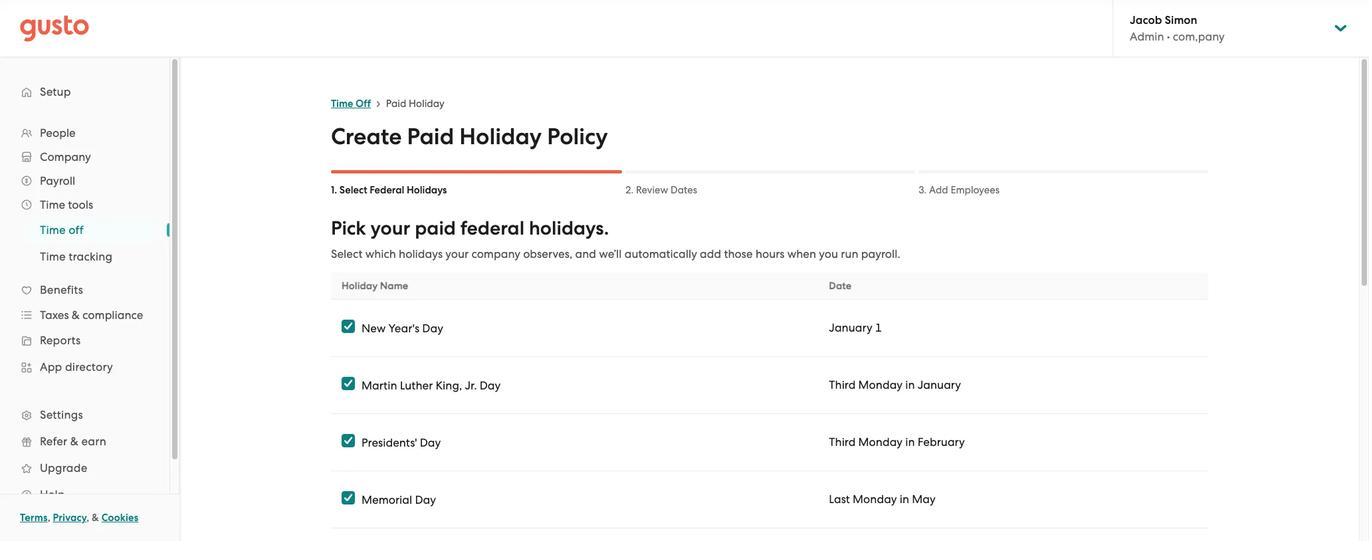 Task type: locate. For each thing, give the bounding box(es) containing it.
app directory link
[[13, 355, 156, 379]]

2 list from the top
[[0, 217, 170, 270]]

2 vertical spatial in
[[900, 493, 910, 506]]

taxes & compliance button
[[13, 303, 156, 327]]

add
[[700, 247, 722, 261]]

app directory
[[40, 360, 113, 374]]

monday
[[859, 378, 903, 392], [859, 436, 903, 449], [853, 493, 897, 506]]

tools
[[68, 198, 93, 211]]

1 vertical spatial in
[[906, 436, 915, 449]]

monday down the 1
[[859, 378, 903, 392]]

1 vertical spatial select
[[331, 247, 363, 261]]

list
[[0, 121, 170, 508], [0, 217, 170, 270]]

1 vertical spatial &
[[70, 435, 79, 448]]

privacy
[[53, 512, 87, 524]]

0 vertical spatial january
[[829, 321, 873, 334]]

time tracking link
[[24, 245, 156, 269]]

select left federal
[[340, 184, 367, 196]]

1
[[876, 321, 882, 334]]

time left 'off'
[[331, 98, 353, 110]]

we'll
[[599, 247, 622, 261]]

0 vertical spatial holiday
[[409, 98, 445, 110]]

new year's day
[[362, 321, 443, 335]]

holidays
[[399, 247, 443, 261]]

0 vertical spatial your
[[371, 217, 410, 240]]

0 horizontal spatial paid
[[386, 98, 407, 110]]

run
[[841, 247, 859, 261]]

may
[[912, 493, 936, 506]]

2 third from the top
[[829, 436, 856, 449]]

privacy link
[[53, 512, 87, 524]]

time inside 'dropdown button'
[[40, 198, 65, 211]]

select for select federal holidays
[[340, 184, 367, 196]]

Third Monday in January checkbox
[[342, 377, 355, 390]]

time
[[331, 98, 353, 110], [40, 198, 65, 211], [40, 223, 66, 237], [40, 250, 66, 263]]

your up which
[[371, 217, 410, 240]]

paid right 'off'
[[386, 98, 407, 110]]

select down pick
[[331, 247, 363, 261]]

1 horizontal spatial paid
[[407, 123, 454, 150]]

1 vertical spatial your
[[446, 247, 469, 261]]

luther
[[400, 379, 433, 392]]

monday right last
[[853, 493, 897, 506]]

third for third monday in february
[[829, 436, 856, 449]]

day right jr.
[[480, 379, 501, 392]]

0 vertical spatial third
[[829, 378, 856, 392]]

1 vertical spatial holiday
[[460, 123, 542, 150]]

& left earn
[[70, 435, 79, 448]]

0 vertical spatial &
[[72, 309, 80, 322]]

hours
[[756, 247, 785, 261]]

february
[[918, 436, 965, 449]]

& for earn
[[70, 435, 79, 448]]

january left the 1
[[829, 321, 873, 334]]

holiday
[[409, 98, 445, 110], [460, 123, 542, 150], [342, 280, 378, 292]]

martin luther king, jr. day
[[362, 379, 501, 392]]

monday for february
[[859, 436, 903, 449]]

, down help link
[[87, 512, 89, 524]]

martin
[[362, 379, 397, 392]]

&
[[72, 309, 80, 322], [70, 435, 79, 448], [92, 512, 99, 524]]

gusto navigation element
[[0, 57, 170, 529]]

& left the cookies on the bottom of page
[[92, 512, 99, 524]]

& right taxes
[[72, 309, 80, 322]]

your
[[371, 217, 410, 240], [446, 247, 469, 261]]

2 vertical spatial monday
[[853, 493, 897, 506]]

january up the february
[[918, 378, 962, 392]]

dates
[[671, 184, 698, 196]]

memorial day
[[362, 493, 436, 506]]

company button
[[13, 145, 156, 169]]

company
[[472, 247, 521, 261]]

third down january 1
[[829, 378, 856, 392]]

& inside dropdown button
[[72, 309, 80, 322]]

0 horizontal spatial ,
[[48, 512, 50, 524]]

1 horizontal spatial holiday
[[409, 98, 445, 110]]

1 horizontal spatial january
[[918, 378, 962, 392]]

time down payroll
[[40, 198, 65, 211]]

time off
[[40, 223, 84, 237]]

0 vertical spatial monday
[[859, 378, 903, 392]]

0 vertical spatial in
[[906, 378, 915, 392]]

1 horizontal spatial your
[[446, 247, 469, 261]]

0 vertical spatial select
[[340, 184, 367, 196]]

simon
[[1165, 13, 1198, 27]]

third up last
[[829, 436, 856, 449]]

select
[[340, 184, 367, 196], [331, 247, 363, 261]]

1 list from the top
[[0, 121, 170, 508]]

in
[[906, 378, 915, 392], [906, 436, 915, 449], [900, 493, 910, 506]]

refer & earn link
[[13, 430, 156, 453]]

, left privacy link
[[48, 512, 50, 524]]

paid
[[386, 98, 407, 110], [407, 123, 454, 150]]

day right year's
[[422, 321, 443, 335]]

create
[[331, 123, 402, 150]]

third for third monday in january
[[829, 378, 856, 392]]

people button
[[13, 121, 156, 145]]

federal
[[370, 184, 405, 196]]

paid down paid holiday
[[407, 123, 454, 150]]

time left off
[[40, 223, 66, 237]]

pick your paid federal holidays.
[[331, 217, 609, 240]]

day right the presidents'
[[420, 436, 441, 449]]

create paid holiday policy
[[331, 123, 608, 150]]

earn
[[81, 435, 106, 448]]

list containing people
[[0, 121, 170, 508]]

reports
[[40, 334, 81, 347]]

in left the february
[[906, 436, 915, 449]]

1 vertical spatial third
[[829, 436, 856, 449]]

1 third from the top
[[829, 378, 856, 392]]

automatically
[[625, 247, 697, 261]]

company
[[40, 150, 91, 164]]

1 vertical spatial january
[[918, 378, 962, 392]]

& for compliance
[[72, 309, 80, 322]]

time down the time off
[[40, 250, 66, 263]]

2 horizontal spatial holiday
[[460, 123, 542, 150]]

in up third monday in february at bottom right
[[906, 378, 915, 392]]

January 1 checkbox
[[342, 320, 355, 333]]

monday up last monday in may
[[859, 436, 903, 449]]

1 vertical spatial monday
[[859, 436, 903, 449]]

0 horizontal spatial january
[[829, 321, 873, 334]]

compliance
[[83, 309, 143, 322]]

name
[[380, 280, 408, 292]]

king,
[[436, 379, 462, 392]]

observes,
[[523, 247, 573, 261]]

cookies
[[102, 512, 139, 524]]

taxes
[[40, 309, 69, 322]]

help link
[[13, 483, 156, 507]]

in left may
[[900, 493, 910, 506]]

january 1
[[829, 321, 882, 334]]

1 horizontal spatial ,
[[87, 512, 89, 524]]

0 horizontal spatial holiday
[[342, 280, 378, 292]]

january
[[829, 321, 873, 334], [918, 378, 962, 392]]

people
[[40, 126, 76, 140]]

1 , from the left
[[48, 512, 50, 524]]

your down pick your paid federal holidays. at the top
[[446, 247, 469, 261]]

holidays
[[407, 184, 447, 196]]

,
[[48, 512, 50, 524], [87, 512, 89, 524]]

time for time tracking
[[40, 250, 66, 263]]



Task type: describe. For each thing, give the bounding box(es) containing it.
taxes & compliance
[[40, 309, 143, 322]]

in for january
[[906, 378, 915, 392]]

off
[[69, 223, 84, 237]]

2 , from the left
[[87, 512, 89, 524]]

date
[[829, 280, 852, 292]]

time tracking
[[40, 250, 113, 263]]

1 vertical spatial paid
[[407, 123, 454, 150]]

terms , privacy , & cookies
[[20, 512, 139, 524]]

time off link
[[331, 98, 371, 110]]

0 horizontal spatial your
[[371, 217, 410, 240]]

home image
[[20, 15, 89, 42]]

jacob
[[1130, 13, 1163, 27]]

jacob simon admin • com,pany
[[1130, 13, 1225, 43]]

time for time tools
[[40, 198, 65, 211]]

tracking
[[69, 250, 113, 263]]

com,pany
[[1173, 30, 1225, 43]]

holidays.
[[529, 217, 609, 240]]

time for time off
[[331, 98, 353, 110]]

2 vertical spatial &
[[92, 512, 99, 524]]

setup
[[40, 85, 71, 98]]

paid
[[415, 217, 456, 240]]

in for february
[[906, 436, 915, 449]]

benefits link
[[13, 278, 156, 302]]

policy
[[547, 123, 608, 150]]

third monday in january
[[829, 378, 962, 392]]

payroll
[[40, 174, 75, 188]]

Third Monday in February checkbox
[[342, 434, 355, 447]]

time off link
[[24, 218, 156, 242]]

payroll button
[[13, 169, 156, 193]]

time for time off
[[40, 223, 66, 237]]

pick
[[331, 217, 366, 240]]

time tools button
[[13, 193, 156, 217]]

settings link
[[13, 403, 156, 427]]

presidents'
[[362, 436, 417, 449]]

add
[[929, 184, 949, 196]]

time off
[[331, 98, 371, 110]]

review
[[636, 184, 668, 196]]

last monday in may
[[829, 493, 936, 506]]

last
[[829, 493, 850, 506]]

paid holiday
[[386, 98, 445, 110]]

jr.
[[465, 379, 477, 392]]

upgrade link
[[13, 456, 156, 480]]

Last Monday in May checkbox
[[342, 491, 355, 505]]

monday for may
[[853, 493, 897, 506]]

terms link
[[20, 512, 48, 524]]

holiday name
[[342, 280, 408, 292]]

upgrade
[[40, 461, 87, 475]]

app
[[40, 360, 62, 374]]

day right memorial
[[415, 493, 436, 506]]

and
[[575, 247, 596, 261]]

settings
[[40, 408, 83, 422]]

which
[[365, 247, 396, 261]]

list containing time off
[[0, 217, 170, 270]]

federal
[[461, 217, 525, 240]]

refer & earn
[[40, 435, 106, 448]]

review dates
[[636, 184, 698, 196]]

memorial
[[362, 493, 412, 506]]

employees
[[951, 184, 1000, 196]]

add employees
[[929, 184, 1000, 196]]

in for may
[[900, 493, 910, 506]]

those
[[724, 247, 753, 261]]

select for select which holidays your company observes, and we'll automatically add those hours when you run payroll.
[[331, 247, 363, 261]]

terms
[[20, 512, 48, 524]]

2 vertical spatial holiday
[[342, 280, 378, 292]]

help
[[40, 488, 65, 501]]

time tools
[[40, 198, 93, 211]]

cookies button
[[102, 510, 139, 526]]

select federal holidays
[[340, 184, 447, 196]]

benefits
[[40, 283, 83, 297]]

monday for january
[[859, 378, 903, 392]]

0 vertical spatial paid
[[386, 98, 407, 110]]

off
[[356, 98, 371, 110]]

payroll.
[[862, 247, 901, 261]]

presidents' day
[[362, 436, 441, 449]]

select which holidays your company observes, and we'll automatically add those hours when you run payroll.
[[331, 247, 901, 261]]

new
[[362, 321, 386, 335]]

•
[[1167, 30, 1171, 43]]

when
[[788, 247, 817, 261]]

year's
[[389, 321, 420, 335]]

directory
[[65, 360, 113, 374]]

you
[[819, 247, 838, 261]]

setup link
[[13, 80, 156, 104]]

admin
[[1130, 30, 1165, 43]]



Task type: vqa. For each thing, say whether or not it's contained in the screenshot.
pick
yes



